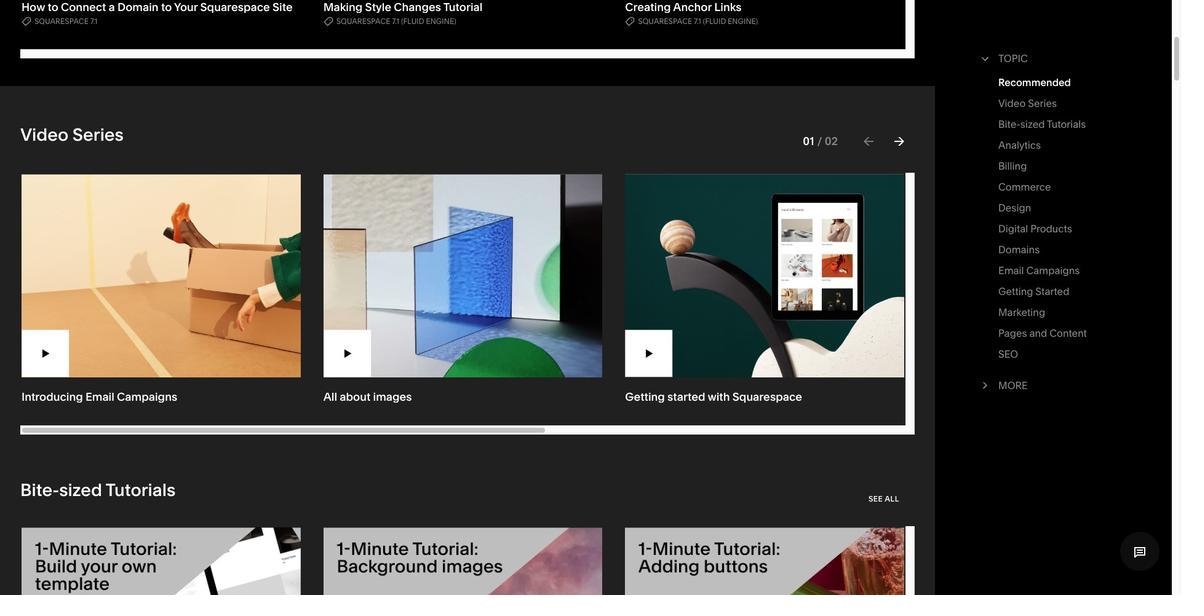 Task type: describe. For each thing, give the bounding box(es) containing it.
digital products link
[[998, 220, 1072, 241]]

changes
[[394, 0, 441, 14]]

marketing
[[998, 306, 1045, 319]]

products
[[1030, 223, 1072, 235]]

introducing email campaigns
[[22, 390, 177, 404]]

design link
[[998, 199, 1031, 220]]

2 to from the left
[[161, 0, 172, 14]]

(fluid for changes
[[401, 17, 424, 26]]

getting started
[[998, 285, 1069, 298]]

recommended
[[998, 76, 1071, 89]]

squarespace 7.1 (fluid engine) for anchor
[[638, 17, 758, 26]]

how to connect a domain to your squarespace site
[[22, 0, 293, 14]]

0 vertical spatial video
[[998, 97, 1026, 109]]

7.1 for links
[[694, 17, 701, 26]]

started
[[1035, 285, 1069, 298]]

7.1 for connect
[[90, 17, 97, 26]]

02
[[825, 134, 838, 148]]

pages and content link
[[998, 325, 1087, 346]]

style
[[365, 0, 391, 14]]

1 vertical spatial video series
[[20, 124, 124, 145]]

0 vertical spatial campaigns
[[1026, 265, 1080, 277]]

1 to from the left
[[48, 0, 58, 14]]

getting for getting started with squarespace
[[625, 390, 665, 404]]

0 horizontal spatial video
[[20, 124, 68, 145]]

your
[[174, 0, 198, 14]]

more
[[998, 380, 1028, 392]]

how
[[22, 0, 45, 14]]

site
[[272, 0, 293, 14]]

analytics
[[998, 139, 1041, 151]]

billing link
[[998, 157, 1027, 178]]

0 horizontal spatial tutorials
[[106, 480, 176, 501]]

seo link
[[998, 346, 1018, 367]]

email campaigns link
[[998, 262, 1080, 283]]

commerce
[[998, 181, 1051, 193]]

7.1 for changes
[[392, 17, 399, 26]]

making style changes tutorial
[[323, 0, 483, 14]]

all about images
[[323, 390, 412, 404]]

billing
[[998, 160, 1027, 172]]

squarespace for creating anchor links
[[638, 17, 692, 26]]

topic
[[998, 52, 1028, 65]]

marketing link
[[998, 304, 1045, 325]]

started
[[667, 390, 705, 404]]

digital products
[[998, 223, 1072, 235]]

commerce link
[[998, 178, 1051, 199]]

seo
[[998, 348, 1018, 360]]

and
[[1029, 327, 1047, 340]]

0 horizontal spatial campaigns
[[117, 390, 177, 404]]



Task type: locate. For each thing, give the bounding box(es) containing it.
1 horizontal spatial 7.1
[[392, 17, 399, 26]]

1 engine) from the left
[[426, 17, 456, 26]]

3 7.1 from the left
[[694, 17, 701, 26]]

getting
[[998, 285, 1033, 298], [625, 390, 665, 404]]

1 horizontal spatial video
[[998, 97, 1026, 109]]

1 horizontal spatial engine)
[[728, 17, 758, 26]]

video
[[998, 97, 1026, 109], [20, 124, 68, 145]]

01 / 02
[[803, 134, 838, 148]]

0 vertical spatial bite-sized tutorials
[[998, 118, 1086, 130]]

1 horizontal spatial bite-
[[998, 118, 1020, 130]]

getting up marketing
[[998, 285, 1033, 298]]

1 horizontal spatial campaigns
[[1026, 265, 1080, 277]]

0 horizontal spatial bite-
[[20, 480, 59, 501]]

0 vertical spatial sized
[[1020, 118, 1045, 130]]

with
[[708, 390, 730, 404]]

email inside email campaigns link
[[998, 265, 1024, 277]]

links
[[714, 0, 741, 14]]

1 vertical spatial email
[[85, 390, 114, 404]]

see all button
[[869, 489, 915, 511]]

2 horizontal spatial 7.1
[[694, 17, 701, 26]]

images
[[373, 390, 412, 404]]

1 (fluid from the left
[[401, 17, 424, 26]]

introducing
[[22, 390, 83, 404]]

2 squarespace 7.1 (fluid engine) from the left
[[638, 17, 758, 26]]

0 vertical spatial video series
[[998, 97, 1057, 109]]

0 vertical spatial bite-
[[998, 118, 1020, 130]]

1 horizontal spatial sized
[[1020, 118, 1045, 130]]

series
[[1028, 97, 1057, 109], [72, 124, 124, 145]]

/
[[817, 134, 822, 148]]

0 vertical spatial email
[[998, 265, 1024, 277]]

about
[[340, 390, 371, 404]]

0 horizontal spatial all
[[323, 390, 337, 404]]

0 vertical spatial all
[[323, 390, 337, 404]]

tutorial
[[443, 0, 483, 14]]

1 horizontal spatial (fluid
[[703, 17, 726, 26]]

digital
[[998, 223, 1028, 235]]

1 vertical spatial series
[[72, 124, 124, 145]]

making
[[323, 0, 363, 14]]

engine)
[[426, 17, 456, 26], [728, 17, 758, 26]]

2 engine) from the left
[[728, 17, 758, 26]]

0 horizontal spatial bite-sized tutorials
[[20, 480, 176, 501]]

squarespace right with
[[732, 390, 802, 404]]

more link
[[998, 377, 1131, 394]]

(fluid
[[401, 17, 424, 26], [703, 17, 726, 26]]

bite-
[[998, 118, 1020, 130], [20, 480, 59, 501]]

more button
[[978, 370, 1131, 401]]

domain
[[118, 0, 159, 14]]

1 horizontal spatial tutorials
[[1047, 118, 1086, 130]]

video series
[[998, 97, 1057, 109], [20, 124, 124, 145]]

pages and content
[[998, 327, 1087, 340]]

see all
[[869, 495, 899, 504]]

1 horizontal spatial video series
[[998, 97, 1057, 109]]

video series link
[[998, 95, 1057, 116]]

analytics link
[[998, 137, 1041, 157]]

1 vertical spatial getting
[[625, 390, 665, 404]]

to
[[48, 0, 58, 14], [161, 0, 172, 14]]

all inside button
[[885, 495, 899, 504]]

1 vertical spatial sized
[[59, 480, 102, 501]]

see
[[869, 495, 883, 504]]

1 horizontal spatial squarespace 7.1 (fluid engine)
[[638, 17, 758, 26]]

0 vertical spatial getting
[[998, 285, 1033, 298]]

recommended link
[[998, 74, 1071, 95]]

7.1 down making style changes tutorial
[[392, 17, 399, 26]]

email
[[998, 265, 1024, 277], [85, 390, 114, 404]]

bite-sized tutorials
[[998, 118, 1086, 130], [20, 480, 176, 501]]

0 horizontal spatial squarespace 7.1 (fluid engine)
[[336, 17, 456, 26]]

0 horizontal spatial (fluid
[[401, 17, 424, 26]]

all right the see
[[885, 495, 899, 504]]

getting started link
[[998, 283, 1069, 304]]

to left your
[[161, 0, 172, 14]]

creating anchor links
[[625, 0, 741, 14]]

pages
[[998, 327, 1027, 340]]

getting started with squarespace
[[625, 390, 802, 404]]

squarespace down style
[[336, 17, 390, 26]]

1 horizontal spatial bite-sized tutorials
[[998, 118, 1086, 130]]

1 squarespace 7.1 (fluid engine) from the left
[[336, 17, 456, 26]]

topic link
[[998, 50, 1131, 67]]

getting for getting started
[[998, 285, 1033, 298]]

domains link
[[998, 241, 1040, 262]]

1 horizontal spatial email
[[998, 265, 1024, 277]]

campaigns
[[1026, 265, 1080, 277], [117, 390, 177, 404]]

0 vertical spatial series
[[1028, 97, 1057, 109]]

squarespace 7.1 (fluid engine) down making style changes tutorial
[[336, 17, 456, 26]]

email down the domains link
[[998, 265, 1024, 277]]

email campaigns
[[998, 265, 1080, 277]]

squarespace 7.1 (fluid engine) for style
[[336, 17, 456, 26]]

squarespace down connect
[[34, 17, 89, 26]]

squarespace down creating
[[638, 17, 692, 26]]

squarespace for making style changes tutorial
[[336, 17, 390, 26]]

engine) down tutorial
[[426, 17, 456, 26]]

1 vertical spatial video
[[20, 124, 68, 145]]

2 7.1 from the left
[[392, 17, 399, 26]]

squarespace 7.1 (fluid engine) down anchor
[[638, 17, 758, 26]]

email right introducing
[[85, 390, 114, 404]]

1 vertical spatial all
[[885, 495, 899, 504]]

content
[[1050, 327, 1087, 340]]

1 horizontal spatial to
[[161, 0, 172, 14]]

2 (fluid from the left
[[703, 17, 726, 26]]

squarespace 7.1 (fluid engine)
[[336, 17, 456, 26], [638, 17, 758, 26]]

sized
[[1020, 118, 1045, 130], [59, 480, 102, 501]]

0 horizontal spatial getting
[[625, 390, 665, 404]]

0 horizontal spatial series
[[72, 124, 124, 145]]

bite-sized tutorials link
[[998, 116, 1086, 137]]

7.1
[[90, 17, 97, 26], [392, 17, 399, 26], [694, 17, 701, 26]]

1 horizontal spatial series
[[1028, 97, 1057, 109]]

(fluid down the changes
[[401, 17, 424, 26]]

all left about
[[323, 390, 337, 404]]

creating
[[625, 0, 671, 14]]

a
[[109, 0, 115, 14]]

domains
[[998, 244, 1040, 256]]

7.1 down anchor
[[694, 17, 701, 26]]

squarespace for how to connect a domain to your squarespace site
[[34, 17, 89, 26]]

0 horizontal spatial to
[[48, 0, 58, 14]]

connect
[[61, 0, 106, 14]]

engine) for changes
[[426, 17, 456, 26]]

engine) down the links
[[728, 17, 758, 26]]

1 vertical spatial campaigns
[[117, 390, 177, 404]]

engine) for links
[[728, 17, 758, 26]]

01
[[803, 134, 814, 148]]

getting left started
[[625, 390, 665, 404]]

design
[[998, 202, 1031, 214]]

1 vertical spatial bite-sized tutorials
[[20, 480, 176, 501]]

(fluid for links
[[703, 17, 726, 26]]

squarespace
[[200, 0, 270, 14], [34, 17, 89, 26], [336, 17, 390, 26], [638, 17, 692, 26], [732, 390, 802, 404]]

topic button
[[978, 43, 1131, 74]]

1 horizontal spatial getting
[[998, 285, 1033, 298]]

tutorials
[[1047, 118, 1086, 130], [106, 480, 176, 501]]

to up the squarespace 7.1
[[48, 0, 58, 14]]

1 vertical spatial tutorials
[[106, 480, 176, 501]]

0 horizontal spatial engine)
[[426, 17, 456, 26]]

0 horizontal spatial email
[[85, 390, 114, 404]]

squarespace left 'site'
[[200, 0, 270, 14]]

0 horizontal spatial sized
[[59, 480, 102, 501]]

anchor
[[673, 0, 712, 14]]

(fluid down the links
[[703, 17, 726, 26]]

1 vertical spatial bite-
[[20, 480, 59, 501]]

0 horizontal spatial 7.1
[[90, 17, 97, 26]]

7.1 down connect
[[90, 17, 97, 26]]

1 7.1 from the left
[[90, 17, 97, 26]]

0 vertical spatial tutorials
[[1047, 118, 1086, 130]]

all
[[323, 390, 337, 404], [885, 495, 899, 504]]

squarespace 7.1
[[34, 17, 97, 26]]

1 horizontal spatial all
[[885, 495, 899, 504]]

0 horizontal spatial video series
[[20, 124, 124, 145]]



Task type: vqa. For each thing, say whether or not it's contained in the screenshot.
mobile, at bottom left
no



